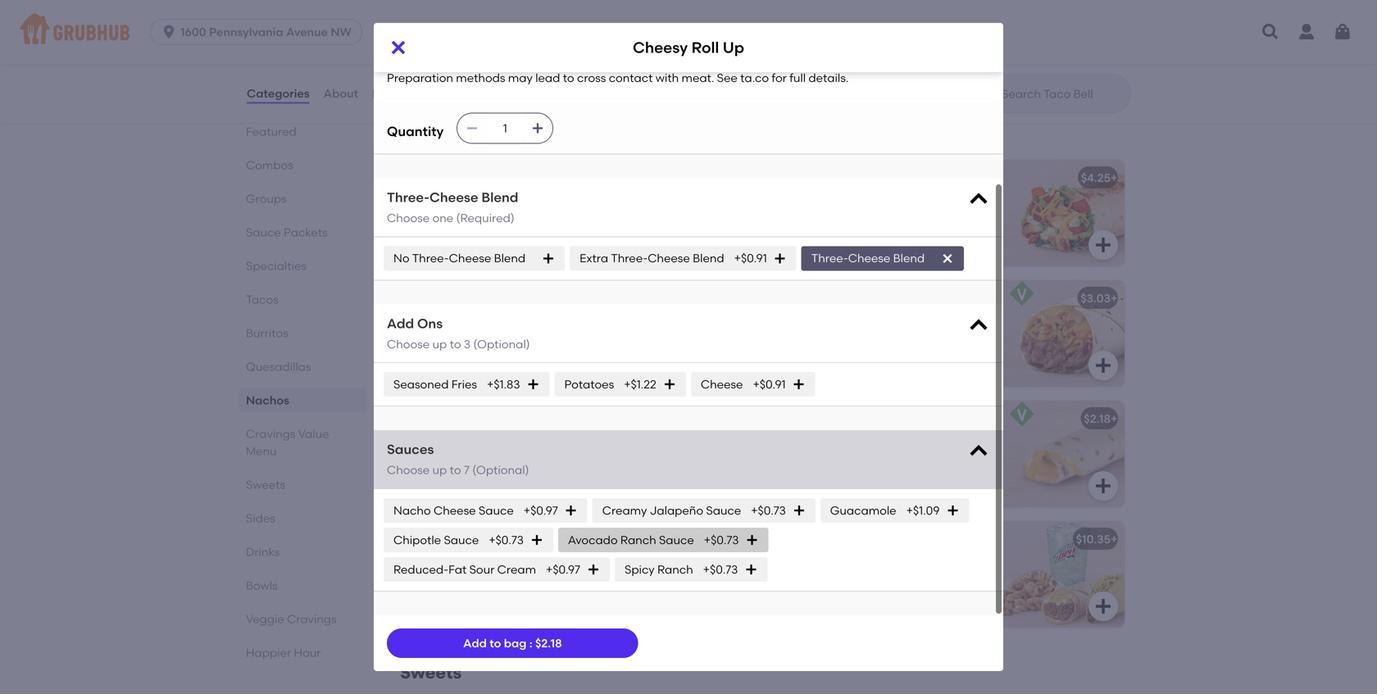 Task type: locate. For each thing, give the bounding box(es) containing it.
chipotle
[[781, 171, 829, 185], [394, 533, 441, 547]]

spicy ranch
[[625, 563, 693, 577]]

filled
[[499, 54, 526, 68], [491, 194, 517, 208]]

three- up potato
[[387, 189, 430, 205]]

0 vertical spatial up
[[433, 337, 447, 351]]

to left bag
[[490, 637, 501, 650]]

choose left one
[[387, 211, 430, 225]]

quesadillas
[[246, 360, 311, 374]]

0 vertical spatial tortilla
[[517, 14, 552, 28]]

menu down nachos
[[246, 444, 277, 458]]

chips
[[555, 14, 585, 28], [821, 14, 850, 28]]

3-
[[575, 54, 587, 68]]

cinnamon up the crispy,
[[413, 532, 472, 546]]

shredded up inside
[[830, 244, 883, 258]]

no
[[394, 251, 410, 265]]

side
[[889, 14, 912, 28]]

nacho for chips
[[781, 14, 818, 28]]

cheddar down one
[[413, 227, 461, 241]]

jalapeño
[[650, 504, 704, 518]]

tortilla inside a warm flour tortilla filled with our 3-cheese blend. item is lacto-ovo, allowing for dairy & egg consumption. preparation methods may lead to cross contact with meat. see ta.co for full details.
[[460, 54, 496, 68]]

0 horizontal spatial sauce,
[[413, 48, 450, 62]]

cravings value menu down nachos
[[246, 427, 329, 458]]

cheese inside grilled chicken, fiesta strips, avocado ranch sauce, creamy chipotle sauce, lettuce, tomatoes, and real shredded cheddar cheese wrapped inside a warm flour tortilla.
[[936, 244, 976, 258]]

0 horizontal spatial spicy
[[413, 171, 444, 185]]

+$0.73 down "creamy jalapeño sauce" at the bottom of page
[[704, 533, 739, 547]]

0 vertical spatial (optional)
[[473, 337, 530, 351]]

chipotle for chipotle ranch grilled chicken burrito
[[781, 171, 829, 185]]

$4.25 for seasoned rice, seasoned beef, nacho cheese sauce, fiesta strips, three cheese blend, reduced fat sour cream wrapped in a warm tortilla.
[[714, 291, 744, 305]]

1 vertical spatial tortilla
[[460, 54, 496, 68]]

+$0.97
[[524, 504, 558, 518], [546, 563, 581, 577]]

cravings up hour on the bottom of the page
[[287, 612, 337, 626]]

1 horizontal spatial $2.18
[[721, 532, 748, 546]]

flour down tomatoes,
[[914, 261, 939, 274]]

3
[[464, 337, 471, 351]]

2 horizontal spatial for
[[898, 31, 913, 45]]

cheese,
[[464, 227, 507, 241]]

add left 'ons'
[[387, 316, 414, 331]]

0 vertical spatial chipotle
[[781, 227, 826, 241]]

cravings inside cravings value menu
[[246, 427, 296, 441]]

1 vertical spatial cravings
[[246, 427, 296, 441]]

roll
[[692, 38, 719, 57]]

fat down strips,
[[583, 348, 601, 362]]

1 horizontal spatial nacho
[[781, 31, 816, 45]]

sauces
[[387, 442, 434, 458]]

2 vertical spatial ranch
[[658, 563, 693, 577]]

categories
[[247, 86, 310, 100]]

our
[[554, 54, 573, 68]]

sauce,
[[413, 48, 450, 62], [868, 211, 905, 225], [829, 227, 865, 241]]

1 vertical spatial spicy
[[625, 563, 655, 577]]

1 horizontal spatial tortilla.
[[942, 261, 980, 274]]

burrito
[[960, 171, 998, 185], [475, 291, 513, 305], [909, 291, 947, 305]]

a inside nacho chips with a side of warm nacho cheese sauce for dipping.
[[879, 14, 887, 28]]

veggie
[[246, 612, 284, 626]]

nacho up the seasoned
[[518, 31, 553, 45]]

$4.25 + for seasoned rice, seasoned beef, nacho cheese sauce, fiesta strips, three cheese blend, reduced fat sour cream wrapped in a warm tortilla.
[[714, 291, 751, 305]]

spicy
[[413, 171, 444, 185], [625, 563, 655, 577]]

refried
[[453, 48, 489, 62]]

cravings value menu
[[400, 121, 582, 142], [246, 427, 329, 458]]

chipotle down potato
[[413, 244, 459, 258]]

0 horizontal spatial chips
[[555, 14, 585, 28]]

:
[[530, 637, 533, 650]]

+
[[744, 171, 751, 185], [1111, 171, 1118, 185], [744, 291, 751, 305], [1111, 291, 1118, 305], [1111, 412, 1118, 426], [1111, 532, 1118, 546]]

+$0.97 down avocado
[[546, 563, 581, 577]]

ranch for grilled
[[832, 171, 868, 185]]

fat
[[583, 348, 601, 362], [449, 563, 467, 577]]

chips inside a portion of crispy tortilla chips topped with warm nacho cheese sauce, refried beans, seasoned beef, ripe tomatoes and cool sour cream.
[[555, 14, 585, 28]]

tortilla up 'beans,'
[[517, 14, 552, 28]]

1 horizontal spatial shredded
[[830, 244, 883, 258]]

blend
[[482, 189, 519, 205], [494, 251, 526, 265], [693, 251, 724, 265], [893, 251, 925, 265]]

shredded up extra
[[555, 211, 608, 225]]

add left bag
[[463, 637, 487, 650]]

real inside grilled chicken, fiesta strips, avocado ranch sauce, creamy chipotle sauce, lettuce, tomatoes, and real shredded cheddar cheese wrapped inside a warm flour tortilla.
[[805, 244, 827, 258]]

cool
[[519, 64, 543, 78]]

0 horizontal spatial nacho
[[518, 31, 553, 45]]

real inside a flour tortilla filled with crispy potato bites, lettuce, real shredded cheddar cheese, and creamy chipotle sauce.
[[531, 211, 553, 225]]

sauce, inside a portion of crispy tortilla chips topped with warm nacho cheese sauce, refried beans, seasoned beef, ripe tomatoes and cool sour cream.
[[413, 48, 450, 62]]

0 vertical spatial tortilla.
[[942, 261, 980, 274]]

2 horizontal spatial sauce,
[[868, 211, 905, 225]]

creamy inside grilled chicken, fiesta strips, avocado ranch sauce, creamy chipotle sauce, lettuce, tomatoes, and real shredded cheddar cheese wrapped inside a warm flour tortilla.
[[908, 211, 950, 225]]

1 horizontal spatial chipotle
[[781, 227, 826, 241]]

lettuce, inside a flour tortilla filled with crispy potato bites, lettuce, real shredded cheddar cheese, and creamy chipotle sauce.
[[487, 211, 528, 225]]

up left "7"
[[433, 463, 447, 477]]

warm up preparation
[[398, 54, 430, 68]]

a inside seasoned rice, seasoned beef, nacho cheese sauce, fiesta strips, three cheese blend, reduced fat sour cream wrapped in a warm tortilla.
[[548, 364, 556, 378]]

a inside a portion of crispy tortilla chips topped with warm nacho cheese sauce, refried beans, seasoned beef, ripe tomatoes and cool sour cream.
[[413, 14, 422, 28]]

menu
[[535, 121, 582, 142], [246, 444, 277, 458]]

a
[[879, 14, 887, 28], [869, 261, 876, 274], [548, 364, 556, 378], [830, 556, 837, 570], [844, 589, 852, 603]]

0 horizontal spatial menu
[[246, 444, 277, 458]]

1 horizontal spatial creamy
[[908, 211, 950, 225]]

0 horizontal spatial of
[[467, 14, 478, 28]]

ranch
[[832, 171, 868, 185], [621, 533, 656, 547], [658, 563, 693, 577]]

0 vertical spatial nacho
[[781, 14, 818, 28]]

cream down 3
[[441, 364, 480, 378]]

bean
[[825, 291, 854, 305]]

burrito for cheesy bean and rice burrito
[[909, 291, 947, 305]]

1 horizontal spatial add
[[463, 637, 487, 650]]

1 horizontal spatial spicy
[[625, 563, 655, 577]]

svg image inside 1600 pennsylvania avenue nw button
[[161, 24, 177, 40]]

with inside a portion of crispy tortilla chips topped with warm nacho cheese sauce, refried beans, seasoned beef, ripe tomatoes and cool sour cream.
[[457, 31, 480, 45]]

tomatoes
[[437, 64, 491, 78]]

1 horizontal spatial grilled
[[871, 171, 908, 185]]

$4.25 for grilled chicken, fiesta strips, avocado ranch sauce, creamy chipotle sauce, lettuce, tomatoes, and real shredded cheddar cheese wrapped inside a warm flour tortilla.
[[1081, 171, 1111, 185]]

cinnamon
[[439, 572, 496, 586]]

svg image
[[1261, 22, 1281, 42], [1333, 22, 1353, 42], [389, 38, 408, 57], [531, 122, 545, 135], [967, 188, 990, 211], [542, 252, 555, 265], [941, 252, 954, 265], [527, 378, 540, 391], [663, 378, 676, 391], [793, 378, 806, 391], [1094, 476, 1113, 496], [565, 504, 578, 517], [793, 504, 806, 517], [746, 534, 759, 547], [1094, 597, 1113, 616]]

full
[[790, 71, 806, 85]]

1 nacho from the left
[[518, 31, 553, 45]]

1 of from the left
[[467, 14, 478, 28]]

cream down twists
[[497, 563, 536, 577]]

lettuce, up three-cheese blend
[[868, 227, 910, 241]]

cravings down nachos
[[246, 427, 296, 441]]

menu right input item quantity number field
[[535, 121, 582, 142]]

cinnamon twists image
[[635, 521, 758, 628]]

1 vertical spatial sweets
[[400, 662, 462, 683]]

0 vertical spatial creamy
[[908, 211, 950, 225]]

1 vertical spatial cream
[[497, 563, 536, 577]]

a up potato
[[413, 194, 422, 208]]

2 of from the left
[[915, 14, 926, 28]]

cheddar inside grilled chicken, fiesta strips, avocado ranch sauce, creamy chipotle sauce, lettuce, tomatoes, and real shredded cheddar cheese wrapped inside a warm flour tortilla.
[[885, 244, 933, 258]]

crispy, puffed corn twists sprinkled with cinnamon and sugar.
[[413, 556, 605, 586]]

fiesta veggie burrito image
[[635, 401, 758, 507]]

a for a portion of crispy tortilla chips topped with warm nacho cheese sauce, refried beans, seasoned beef, ripe tomatoes and cool sour cream.
[[413, 14, 422, 28]]

beefy up crunchy
[[840, 556, 871, 570]]

0 vertical spatial menu
[[535, 121, 582, 142]]

nw
[[331, 25, 352, 39]]

with inside crispy, puffed corn twists sprinkled with cinnamon and sugar.
[[413, 572, 437, 586]]

1 choose from the top
[[387, 211, 430, 225]]

0 vertical spatial cheddar
[[413, 227, 461, 241]]

3 choose from the top
[[387, 463, 430, 477]]

ta.co
[[741, 71, 769, 85]]

creamy down strips, at top right
[[908, 211, 950, 225]]

sauce
[[862, 31, 895, 45]]

crispy inside a flour tortilla filled with crispy potato bites, lettuce, real shredded cheddar cheese, and creamy chipotle sauce.
[[546, 194, 579, 208]]

of inside a portion of crispy tortilla chips topped with warm nacho cheese sauce, refried beans, seasoned beef, ripe tomatoes and cool sour cream.
[[467, 14, 478, 28]]

1 horizontal spatial fat
[[583, 348, 601, 362]]

happier hour
[[246, 646, 321, 660]]

ranch up chicken,
[[832, 171, 868, 185]]

2 up from the top
[[433, 463, 447, 477]]

1 vertical spatial cravings value menu
[[246, 427, 329, 458]]

a inside grilled chicken, fiesta strips, avocado ranch sauce, creamy chipotle sauce, lettuce, tomatoes, and real shredded cheddar cheese wrapped inside a warm flour tortilla.
[[869, 261, 876, 274]]

filled inside a flour tortilla filled with crispy potato bites, lettuce, real shredded cheddar cheese, and creamy chipotle sauce.
[[491, 194, 517, 208]]

cheesy
[[633, 38, 688, 57], [781, 291, 822, 305]]

nacho chips with a side of warm nacho cheese sauce for dipping.
[[781, 14, 961, 45]]

2 choose from the top
[[387, 337, 430, 351]]

no three-cheese blend
[[394, 251, 526, 265]]

drinks
[[246, 545, 280, 559]]

0 vertical spatial for
[[898, 31, 913, 45]]

+$0.73 for spicy ranch
[[703, 563, 738, 577]]

flour down topped
[[433, 54, 458, 68]]

nachos
[[246, 394, 289, 407]]

1 vertical spatial +$0.91
[[753, 378, 786, 392]]

real
[[531, 211, 553, 225], [805, 244, 827, 258]]

a up 'sauce'
[[879, 14, 887, 28]]

happier
[[246, 646, 291, 660]]

nacho cheese sauce
[[394, 504, 514, 518]]

cheese
[[430, 189, 478, 205], [449, 251, 491, 265], [648, 251, 690, 265], [848, 251, 891, 265], [453, 331, 496, 345], [448, 348, 490, 362], [701, 378, 743, 392], [434, 504, 476, 518]]

sauce, down topped
[[413, 48, 450, 62]]

spicy potato soft taco
[[413, 171, 541, 185]]

0 vertical spatial spicy
[[413, 171, 444, 185]]

sauce down groups
[[246, 225, 281, 239]]

1 vertical spatial flour
[[424, 194, 449, 208]]

0 vertical spatial real
[[531, 211, 553, 225]]

2 nacho from the left
[[781, 31, 816, 45]]

2 chips from the left
[[821, 14, 850, 28]]

1 vertical spatial choose
[[387, 337, 430, 351]]

a flour tortilla filled with crispy potato bites, lettuce, real shredded cheddar cheese, and creamy chipotle sauce.
[[413, 194, 608, 258]]

1 vertical spatial shredded
[[830, 244, 883, 258]]

0 horizontal spatial tortilla.
[[413, 381, 452, 395]]

with
[[853, 14, 876, 28], [457, 31, 480, 45], [528, 54, 552, 68], [656, 71, 679, 85], [520, 194, 543, 208], [413, 572, 437, 586]]

cheesy for cheesy bean and rice burrito
[[781, 291, 822, 305]]

0 vertical spatial +$0.91
[[734, 251, 767, 265]]

value down quesadillas
[[298, 427, 329, 441]]

flour inside grilled chicken, fiesta strips, avocado ranch sauce, creamy chipotle sauce, lettuce, tomatoes, and real shredded cheddar cheese wrapped inside a warm flour tortilla.
[[914, 261, 939, 274]]

cravings
[[400, 121, 478, 142], [246, 427, 296, 441], [287, 612, 337, 626]]

cheese inside a portion of crispy tortilla chips topped with warm nacho cheese sauce, refried beans, seasoned beef, ripe tomatoes and cool sour cream.
[[556, 31, 596, 45]]

cravings up potato
[[400, 121, 478, 142]]

warm inside nacho chips with a side of warm nacho cheese sauce for dipping.
[[929, 14, 961, 28]]

1 chips from the left
[[555, 14, 585, 28]]

0 horizontal spatial cheesy
[[633, 38, 688, 57]]

1 vertical spatial chipotle
[[394, 533, 441, 547]]

cheese down cheese, on the top of the page
[[449, 251, 491, 265]]

seasoned rice, seasoned beef, nacho cheese sauce, fiesta strips, three cheese blend, reduced fat sour cream wrapped in a warm tortilla.
[[413, 315, 609, 395]]

warm down reduced
[[559, 364, 591, 378]]

0 horizontal spatial for
[[772, 71, 787, 85]]

2 horizontal spatial burrito
[[960, 171, 998, 185]]

7
[[464, 463, 470, 477]]

1 vertical spatial +$0.97
[[546, 563, 581, 577]]

spicy left potato
[[413, 171, 444, 185]]

creamy inside a flour tortilla filled with crispy potato bites, lettuce, real shredded cheddar cheese, and creamy chipotle sauce.
[[534, 227, 577, 241]]

chips up the seasoned
[[555, 14, 585, 28]]

includes a beefy 5-layer burrito, regular crunchy taco, cinnamon twists, and a large fountain drink.
[[781, 556, 969, 603]]

with down taco
[[520, 194, 543, 208]]

1 vertical spatial a
[[387, 54, 395, 68]]

0 horizontal spatial cheddar
[[413, 227, 461, 241]]

+$0.73 up includes
[[751, 504, 786, 518]]

chicken,
[[820, 194, 866, 208]]

and inside includes a beefy 5-layer burrito, regular crunchy taco, cinnamon twists, and a large fountain drink.
[[819, 589, 841, 603]]

chipotle up the crispy,
[[394, 533, 441, 547]]

ranch down creamy
[[621, 533, 656, 547]]

1 vertical spatial crispy
[[546, 194, 579, 208]]

nacho up chipotle sauce
[[394, 504, 431, 518]]

1 horizontal spatial cheddar
[[885, 244, 933, 258]]

seasoned down melt
[[413, 315, 469, 328]]

for inside nacho chips with a side of warm nacho cheese sauce for dipping.
[[898, 31, 913, 45]]

0 horizontal spatial fat
[[449, 563, 467, 577]]

1 vertical spatial cheddar
[[885, 244, 933, 258]]

tortilla. down tomatoes,
[[942, 261, 980, 274]]

three- inside three-cheese blend choose one (required)
[[387, 189, 430, 205]]

ripe
[[413, 64, 435, 78]]

cheese down potato
[[430, 189, 478, 205]]

1 horizontal spatial cheesy
[[781, 291, 822, 305]]

warm up dipping.
[[929, 14, 961, 28]]

cheddar inside a flour tortilla filled with crispy potato bites, lettuce, real shredded cheddar cheese, and creamy chipotle sauce.
[[413, 227, 461, 241]]

ranch
[[833, 211, 866, 225]]

potato
[[447, 171, 485, 185]]

cheesy bean and rice burrito image
[[1002, 280, 1125, 387]]

$4.25 + for grilled chicken, fiesta strips, avocado ranch sauce, creamy chipotle sauce, lettuce, tomatoes, and real shredded cheddar cheese wrapped inside a warm flour tortilla.
[[1081, 171, 1118, 185]]

2 vertical spatial sauce,
[[829, 227, 865, 241]]

0 horizontal spatial lettuce,
[[487, 211, 528, 225]]

a right inside
[[869, 261, 876, 274]]

2 horizontal spatial ranch
[[832, 171, 868, 185]]

three-cheese blend
[[812, 251, 925, 265]]

twists
[[475, 532, 509, 546]]

1600 pennsylvania avenue nw
[[180, 25, 352, 39]]

2 vertical spatial flour
[[914, 261, 939, 274]]

0 horizontal spatial creamy
[[534, 227, 577, 241]]

for left 'full'
[[772, 71, 787, 85]]

0 vertical spatial choose
[[387, 211, 430, 225]]

1 vertical spatial sour
[[469, 563, 495, 577]]

sauce for avocado ranch sauce
[[659, 533, 694, 547]]

includes
[[781, 556, 827, 570]]

with up 'sauce'
[[853, 14, 876, 28]]

tortilla
[[517, 14, 552, 28], [460, 54, 496, 68], [452, 194, 488, 208]]

1 vertical spatial (optional)
[[472, 463, 529, 477]]

creamy down taco
[[534, 227, 577, 241]]

tortilla up methods
[[460, 54, 496, 68]]

bowls
[[246, 579, 278, 593]]

cheese up cross
[[587, 54, 627, 68]]

for up details.
[[814, 54, 829, 68]]

grilled chicken, fiesta strips, avocado ranch sauce, creamy chipotle sauce, lettuce, tomatoes, and real shredded cheddar cheese wrapped inside a warm flour tortilla.
[[781, 194, 980, 274]]

details.
[[809, 71, 849, 85]]

(optional) right "7"
[[472, 463, 529, 477]]

1 vertical spatial filled
[[491, 194, 517, 208]]

1 vertical spatial $2.18
[[721, 532, 748, 546]]

0 horizontal spatial chipotle
[[394, 533, 441, 547]]

+$0.73 for avocado ranch sauce
[[704, 533, 739, 547]]

spicy potato soft taco image
[[635, 160, 758, 266]]

svg image
[[161, 24, 177, 40], [726, 56, 746, 75], [1094, 56, 1113, 75], [466, 122, 479, 135], [726, 235, 746, 255], [1094, 235, 1113, 255], [774, 252, 787, 265], [967, 314, 990, 337], [726, 356, 746, 375], [1094, 356, 1113, 375], [967, 440, 990, 463], [726, 476, 746, 496], [947, 504, 960, 517], [530, 534, 543, 547], [587, 563, 600, 576], [745, 563, 758, 576]]

warm inside seasoned rice, seasoned beef, nacho cheese sauce, fiesta strips, three cheese blend, reduced fat sour cream wrapped in a warm tortilla.
[[559, 364, 591, 378]]

0 vertical spatial +$0.97
[[524, 504, 558, 518]]

flour inside a warm flour tortilla filled with our 3-cheese blend. item is lacto-ovo, allowing for dairy & egg consumption. preparation methods may lead to cross contact with meat. see ta.co for full details.
[[433, 54, 458, 68]]

1 horizontal spatial lettuce,
[[868, 227, 910, 241]]

flour up potato
[[424, 194, 449, 208]]

packets
[[284, 225, 328, 239]]

a inside a flour tortilla filled with crispy potato bites, lettuce, real shredded cheddar cheese, and creamy chipotle sauce.
[[413, 194, 422, 208]]

with inside a flour tortilla filled with crispy potato bites, lettuce, real shredded cheddar cheese, and creamy chipotle sauce.
[[520, 194, 543, 208]]

a up topped
[[413, 14, 422, 28]]

search icon image
[[976, 84, 995, 103]]

1 up from the top
[[433, 337, 447, 351]]

wrapped down blend,
[[483, 364, 533, 378]]

seasoned for seasoned fries
[[394, 378, 449, 392]]

$2.18 +
[[1084, 412, 1118, 426]]

1 vertical spatial ranch
[[621, 533, 656, 547]]

+$0.73 right spicy ranch
[[703, 563, 738, 577]]

shredded
[[555, 211, 608, 225], [830, 244, 883, 258]]

contact
[[609, 71, 653, 85]]

up down 'ons'
[[433, 337, 447, 351]]

tortilla.
[[942, 261, 980, 274], [413, 381, 452, 395]]

1 vertical spatial add
[[463, 637, 487, 650]]

2 horizontal spatial $2.18
[[1084, 412, 1111, 426]]

warm inside grilled chicken, fiesta strips, avocado ranch sauce, creamy chipotle sauce, lettuce, tomatoes, and real shredded cheddar cheese wrapped inside a warm flour tortilla.
[[879, 261, 911, 274]]

and
[[494, 64, 516, 78], [509, 227, 531, 241], [781, 244, 803, 258], [857, 291, 879, 305], [498, 572, 521, 586], [819, 589, 841, 603]]

menu inside cravings value menu
[[246, 444, 277, 458]]

0 vertical spatial a
[[413, 14, 422, 28]]

0 horizontal spatial $4.25
[[714, 291, 744, 305]]

a inside a warm flour tortilla filled with our 3-cheese blend. item is lacto-ovo, allowing for dairy & egg consumption. preparation methods may lead to cross contact with meat. see ta.co for full details.
[[387, 54, 395, 68]]

blend down soft
[[482, 189, 519, 205]]

0 horizontal spatial sour
[[413, 364, 438, 378]]

chipotle ranch grilled chicken burrito
[[781, 171, 998, 185]]

ranch down avocado ranch sauce in the bottom of the page
[[658, 563, 693, 577]]

tortilla up bites,
[[452, 194, 488, 208]]

2 vertical spatial nacho
[[394, 504, 431, 518]]

blend up beefy melt burrito image
[[693, 251, 724, 265]]

0 vertical spatial $4.25
[[1081, 171, 1111, 185]]

1 horizontal spatial $4.25 +
[[1081, 171, 1118, 185]]

to inside sauces choose up to 7 (optional)
[[450, 463, 461, 477]]

beefy up 'ons'
[[413, 291, 445, 305]]

0 horizontal spatial beefy
[[413, 291, 445, 305]]

and right cheese, on the top of the page
[[509, 227, 531, 241]]

0 vertical spatial fat
[[583, 348, 601, 362]]

+$0.91
[[734, 251, 767, 265], [753, 378, 786, 392]]

(optional) down rice,
[[473, 337, 530, 351]]

2 vertical spatial tortilla
[[452, 194, 488, 208]]

seasoned down three
[[394, 378, 449, 392]]

cinnamon inside includes a beefy 5-layer burrito, regular crunchy taco, cinnamon twists, and a large fountain drink.
[[906, 572, 965, 586]]

sauce for nacho cheese sauce
[[479, 504, 514, 518]]

and down corn
[[498, 572, 521, 586]]

sauce up "puffed"
[[444, 533, 479, 547]]

avocado
[[781, 211, 830, 225]]

$2.18
[[1084, 412, 1111, 426], [721, 532, 748, 546], [535, 637, 562, 650]]

tortilla. down three
[[413, 381, 452, 395]]

avocado ranch sauce
[[568, 533, 694, 547]]

cinnamon down burrito,
[[906, 572, 965, 586]]

add for add ons
[[387, 316, 414, 331]]

0 vertical spatial $2.18
[[1084, 412, 1111, 426]]

and inside grilled chicken, fiesta strips, avocado ranch sauce, creamy chipotle sauce, lettuce, tomatoes, and real shredded cheddar cheese wrapped inside a warm flour tortilla.
[[781, 244, 803, 258]]

cheese up 3-
[[556, 31, 596, 45]]

nacho inside nacho chips with a side of warm nacho cheese sauce for dipping.
[[781, 14, 818, 28]]

0 vertical spatial sauce,
[[413, 48, 450, 62]]

grilled up fiesta
[[871, 171, 908, 185]]

+ for spicy potato soft taco
[[744, 171, 751, 185]]

cravings value menu up soft
[[400, 121, 582, 142]]

value up soft
[[482, 121, 531, 142]]

0 vertical spatial wrapped
[[781, 261, 831, 274]]

seasoned fries
[[394, 378, 477, 392]]

choose down "sauces"
[[387, 463, 430, 477]]

twists
[[521, 556, 552, 570]]

+$0.73 for creamy jalapeño sauce
[[751, 504, 786, 518]]

and inside crispy, puffed corn twists sprinkled with cinnamon and sugar.
[[498, 572, 521, 586]]

nacho up allowing
[[781, 31, 816, 45]]

0 vertical spatial beefy
[[413, 291, 445, 305]]

bag
[[504, 637, 527, 650]]

1 vertical spatial wrapped
[[483, 364, 533, 378]]

add inside add ons choose up to 3 (optional)
[[387, 316, 414, 331]]

chipotle inside grilled chicken, fiesta strips, avocado ranch sauce, creamy chipotle sauce, lettuce, tomatoes, and real shredded cheddar cheese wrapped inside a warm flour tortilla.
[[781, 227, 826, 241]]

1 horizontal spatial menu
[[535, 121, 582, 142]]

chips up dairy
[[821, 14, 850, 28]]

filled down soft
[[491, 194, 517, 208]]

with inside nacho chips with a side of warm nacho cheese sauce for dipping.
[[853, 14, 876, 28]]

1 horizontal spatial for
[[814, 54, 829, 68]]

1 horizontal spatial real
[[805, 244, 827, 258]]

of right portion
[[467, 14, 478, 28]]

0 vertical spatial cream
[[441, 364, 480, 378]]

1 horizontal spatial burrito
[[909, 291, 947, 305]]

dairy
[[832, 54, 860, 68]]

sauce, down fiesta
[[868, 211, 905, 225]]

cheese up dairy
[[819, 31, 859, 45]]

nacho for cheese
[[394, 504, 431, 518]]

1 horizontal spatial beefy
[[840, 556, 871, 570]]

burrito,
[[919, 556, 959, 570]]

and down avocado
[[781, 244, 803, 258]]

0 horizontal spatial grilled
[[781, 194, 817, 208]]

0 horizontal spatial shredded
[[555, 211, 608, 225]]

(optional) inside sauces choose up to 7 (optional)
[[472, 463, 529, 477]]

warm inside a portion of crispy tortilla chips topped with warm nacho cheese sauce, refried beans, seasoned beef, ripe tomatoes and cool sour cream.
[[483, 31, 515, 45]]



Task type: describe. For each thing, give the bounding box(es) containing it.
sauce.
[[461, 244, 498, 258]]

chipotle sauce
[[394, 533, 479, 547]]

combos
[[246, 158, 293, 172]]

veggie cravings
[[246, 612, 337, 626]]

$10.35
[[1076, 532, 1111, 546]]

large
[[854, 589, 887, 603]]

choose inside sauces choose up to 7 (optional)
[[387, 463, 430, 477]]

classic combo image
[[1002, 521, 1125, 628]]

a for a warm flour tortilla filled with our 3-cheese blend. item is lacto-ovo, allowing for dairy & egg consumption. preparation methods may lead to cross contact with meat. see ta.co for full details.
[[387, 54, 395, 68]]

fiesta
[[869, 194, 899, 208]]

tortilla inside a portion of crispy tortilla chips topped with warm nacho cheese sauce, refried beans, seasoned beef, ripe tomatoes and cool sour cream.
[[517, 14, 552, 28]]

blend down tomatoes,
[[893, 251, 925, 265]]

fries
[[452, 378, 477, 392]]

a up crunchy
[[830, 556, 837, 570]]

regular
[[781, 572, 821, 586]]

extra
[[580, 251, 608, 265]]

melt
[[448, 291, 472, 305]]

0 vertical spatial grilled
[[871, 171, 908, 185]]

strips,
[[575, 331, 609, 345]]

nacho inside nacho chips with a side of warm nacho cheese sauce for dipping.
[[781, 31, 816, 45]]

+ for cheesy bean and rice burrito
[[1111, 291, 1118, 305]]

filled inside a warm flour tortilla filled with our 3-cheese blend. item is lacto-ovo, allowing for dairy & egg consumption. preparation methods may lead to cross contact with meat. see ta.co for full details.
[[499, 54, 526, 68]]

and inside a flour tortilla filled with crispy potato bites, lettuce, real shredded cheddar cheese, and creamy chipotle sauce.
[[509, 227, 531, 241]]

seasoned for seasoned rice, seasoned beef, nacho cheese sauce, fiesta strips, three cheese blend, reduced fat sour cream wrapped in a warm tortilla.
[[413, 315, 469, 328]]

see
[[717, 71, 738, 85]]

wrapped inside grilled chicken, fiesta strips, avocado ranch sauce, creamy chipotle sauce, lettuce, tomatoes, and real shredded cheddar cheese wrapped inside a warm flour tortilla.
[[781, 261, 831, 274]]

sugar.
[[523, 572, 557, 586]]

cheese inside a warm flour tortilla filled with our 3-cheese blend. item is lacto-ovo, allowing for dairy & egg consumption. preparation methods may lead to cross contact with meat. see ta.co for full details.
[[587, 54, 627, 68]]

tortilla. inside seasoned rice, seasoned beef, nacho cheese sauce, fiesta strips, three cheese blend, reduced fat sour cream wrapped in a warm tortilla.
[[413, 381, 452, 395]]

beefy melt burrito image
[[635, 280, 758, 387]]

1 horizontal spatial sweets
[[400, 662, 462, 683]]

+$0.97 for nacho cheese sauce
[[524, 504, 558, 518]]

extra three-cheese blend
[[580, 251, 724, 265]]

5-
[[874, 556, 886, 570]]

+$1.09
[[906, 504, 940, 518]]

spicy for spicy potato soft taco
[[413, 171, 444, 185]]

blend down cheese, on the top of the page
[[494, 251, 526, 265]]

beef,
[[559, 315, 586, 328]]

tortilla inside a flour tortilla filled with crispy potato bites, lettuce, real shredded cheddar cheese, and creamy chipotle sauce.
[[452, 194, 488, 208]]

$3.03
[[1081, 291, 1111, 305]]

cheese inside nacho chips with a side of warm nacho cheese sauce for dipping.
[[819, 31, 859, 45]]

+$0.97 for reduced-fat sour cream
[[546, 563, 581, 577]]

Input item quantity number field
[[487, 114, 523, 143]]

and left rice
[[857, 291, 879, 305]]

layer
[[886, 556, 916, 570]]

0 vertical spatial sweets
[[246, 478, 285, 492]]

$10.35 +
[[1076, 532, 1118, 546]]

inside
[[834, 261, 866, 274]]

chipotle for chipotle sauce
[[394, 533, 441, 547]]

three- right 'no'
[[412, 251, 449, 265]]

methods
[[456, 71, 505, 85]]

chipotle inside a flour tortilla filled with crispy potato bites, lettuce, real shredded cheddar cheese, and creamy chipotle sauce.
[[413, 244, 459, 258]]

rice,
[[471, 315, 498, 328]]

three- up bean
[[812, 251, 848, 265]]

$3.03 +
[[1081, 291, 1118, 305]]

choose inside three-cheese blend choose one (required)
[[387, 211, 430, 225]]

0 horizontal spatial cravings value menu
[[246, 427, 329, 458]]

0 vertical spatial cravings
[[400, 121, 478, 142]]

item
[[667, 54, 692, 68]]

reviews
[[372, 86, 418, 100]]

cheesy for cheesy roll up
[[633, 38, 688, 57]]

1 horizontal spatial cravings value menu
[[400, 121, 582, 142]]

groups
[[246, 192, 287, 206]]

pennsylvania
[[209, 25, 283, 39]]

three
[[413, 348, 445, 362]]

1 vertical spatial value
[[298, 427, 329, 441]]

$2.18 for $2.18 +
[[1084, 412, 1111, 426]]

portion
[[424, 14, 464, 28]]

reduced-fat sour cream
[[394, 563, 536, 577]]

1 vertical spatial sauce,
[[868, 211, 905, 225]]

crunchy
[[823, 572, 871, 586]]

warm inside a warm flour tortilla filled with our 3-cheese blend. item is lacto-ovo, allowing for dairy & egg consumption. preparation methods may lead to cross contact with meat. see ta.co for full details.
[[398, 54, 430, 68]]

lettuce, inside grilled chicken, fiesta strips, avocado ranch sauce, creamy chipotle sauce, lettuce, tomatoes, and real shredded cheddar cheese wrapped inside a warm flour tortilla.
[[868, 227, 910, 241]]

with down item
[[656, 71, 679, 85]]

cheese up 'cheesy bean and rice burrito' at top
[[848, 251, 891, 265]]

+ for beefy melt burrito
[[744, 291, 751, 305]]

a for a flour tortilla filled with crispy potato bites, lettuce, real shredded cheddar cheese, and creamy chipotle sauce.
[[413, 194, 422, 208]]

flour inside a flour tortilla filled with crispy potato bites, lettuce, real shredded cheddar cheese, and creamy chipotle sauce.
[[424, 194, 449, 208]]

$2.42
[[714, 171, 744, 185]]

tortilla. inside grilled chicken, fiesta strips, avocado ranch sauce, creamy chipotle sauce, lettuce, tomatoes, and real shredded cheddar cheese wrapped inside a warm flour tortilla.
[[942, 261, 980, 274]]

burritos
[[246, 326, 288, 340]]

1 horizontal spatial cream
[[497, 563, 536, 577]]

shredded inside grilled chicken, fiesta strips, avocado ranch sauce, creamy chipotle sauce, lettuce, tomatoes, and real shredded cheddar cheese wrapped inside a warm flour tortilla.
[[830, 244, 883, 258]]

chipotle ranch grilled chicken burrito image
[[1002, 160, 1125, 266]]

allowing
[[765, 54, 812, 68]]

0 horizontal spatial $2.18
[[535, 637, 562, 650]]

cheesy roll up
[[633, 38, 744, 57]]

cheese up fiesta veggie burrito image
[[701, 378, 743, 392]]

fat inside seasoned rice, seasoned beef, nacho cheese sauce, fiesta strips, three cheese blend, reduced fat sour cream wrapped in a warm tortilla.
[[583, 348, 601, 362]]

ranch for sauce
[[621, 533, 656, 547]]

0 horizontal spatial burrito
[[475, 291, 513, 305]]

with up "lead"
[[528, 54, 552, 68]]

fiesta
[[539, 331, 572, 345]]

to inside a warm flour tortilla filled with our 3-cheese blend. item is lacto-ovo, allowing for dairy & egg consumption. preparation methods may lead to cross contact with meat. see ta.co for full details.
[[563, 71, 574, 85]]

(optional) inside add ons choose up to 3 (optional)
[[473, 337, 530, 351]]

cheese down rice,
[[453, 331, 496, 345]]

sour inside seasoned rice, seasoned beef, nacho cheese sauce, fiesta strips, three cheese blend, reduced fat sour cream wrapped in a warm tortilla.
[[413, 364, 438, 378]]

and inside a portion of crispy tortilla chips topped with warm nacho cheese sauce, refried beans, seasoned beef, ripe tomatoes and cool sour cream.
[[494, 64, 516, 78]]

wrapped inside seasoned rice, seasoned beef, nacho cheese sauce, fiesta strips, three cheese blend, reduced fat sour cream wrapped in a warm tortilla.
[[483, 364, 533, 378]]

chicken
[[911, 171, 957, 185]]

lead
[[536, 71, 560, 85]]

puffed
[[454, 556, 490, 570]]

up inside add ons choose up to 3 (optional)
[[433, 337, 447, 351]]

choose inside add ons choose up to 3 (optional)
[[387, 337, 430, 351]]

blend.
[[630, 54, 664, 68]]

0 horizontal spatial cinnamon
[[413, 532, 472, 546]]

sprinkled
[[555, 556, 605, 570]]

spicy for spicy ranch
[[625, 563, 655, 577]]

chips inside nacho chips with a side of warm nacho cheese sauce for dipping.
[[821, 14, 850, 28]]

1 horizontal spatial value
[[482, 121, 531, 142]]

reduced-
[[394, 563, 449, 577]]

sauce packets
[[246, 225, 328, 239]]

bites,
[[454, 211, 484, 225]]

2 vertical spatial cravings
[[287, 612, 337, 626]]

+$0.91 for extra three-cheese blend
[[734, 251, 767, 265]]

beefy inside includes a beefy 5-layer burrito, regular crunchy taco, cinnamon twists, and a large fountain drink.
[[840, 556, 871, 570]]

(required)
[[456, 211, 515, 225]]

in
[[536, 364, 546, 378]]

1 horizontal spatial ranch
[[658, 563, 693, 577]]

$2.18 for $2.18
[[721, 532, 748, 546]]

rice
[[882, 291, 907, 305]]

drink.
[[939, 589, 969, 603]]

a portion of crispy tortilla chips topped with warm nacho cheese sauce, refried beans, seasoned beef, ripe tomatoes and cool sour cream. button
[[403, 0, 758, 87]]

cheese up fries
[[448, 348, 490, 362]]

ovo,
[[739, 54, 762, 68]]

add for add to bag
[[463, 637, 487, 650]]

avocado
[[568, 533, 618, 547]]

+$0.73 for chipotle sauce
[[489, 533, 524, 547]]

consumption.
[[899, 54, 975, 68]]

reduced
[[530, 348, 580, 362]]

1600 pennsylvania avenue nw button
[[150, 19, 369, 45]]

about button
[[323, 64, 359, 123]]

1 horizontal spatial sour
[[469, 563, 495, 577]]

soft
[[488, 171, 510, 185]]

cheesy roll up image
[[1002, 401, 1125, 507]]

chips and nacho cheese sauce image
[[1002, 0, 1125, 87]]

featured
[[246, 125, 297, 139]]

sauces choose up to 7 (optional)
[[387, 442, 529, 477]]

+$0.91 for cheese
[[753, 378, 786, 392]]

+$1.83
[[487, 378, 520, 392]]

cheese up cinnamon twists
[[434, 504, 476, 518]]

shredded inside a flour tortilla filled with crispy potato bites, lettuce, real shredded cheddar cheese, and creamy chipotle sauce.
[[555, 211, 608, 225]]

cheese inside three-cheese blend choose one (required)
[[430, 189, 478, 205]]

Search Taco Bell search field
[[1000, 86, 1126, 102]]

sides
[[246, 512, 275, 526]]

seasoned up sauce,
[[501, 315, 556, 328]]

sauce for creamy jalapeño sauce
[[706, 504, 741, 518]]

cinnamon twists
[[413, 532, 509, 546]]

blend inside three-cheese blend choose one (required)
[[482, 189, 519, 205]]

crispy inside a portion of crispy tortilla chips topped with warm nacho cheese sauce, refried beans, seasoned beef, ripe tomatoes and cool sour cream.
[[481, 14, 514, 28]]

nachos bellgrande® image
[[635, 0, 758, 87]]

add ons choose up to 3 (optional)
[[387, 316, 530, 351]]

cheesy bean and rice burrito
[[781, 291, 947, 305]]

beefy melt burrito
[[413, 291, 513, 305]]

nacho inside seasoned rice, seasoned beef, nacho cheese sauce, fiesta strips, three cheese blend, reduced fat sour cream wrapped in a warm tortilla.
[[413, 331, 451, 345]]

up
[[723, 38, 744, 57]]

nacho inside a portion of crispy tortilla chips topped with warm nacho cheese sauce, refried beans, seasoned beef, ripe tomatoes and cool sour cream.
[[518, 31, 553, 45]]

cream inside seasoned rice, seasoned beef, nacho cheese sauce, fiesta strips, three cheese blend, reduced fat sour cream wrapped in a warm tortilla.
[[441, 364, 480, 378]]

reviews button
[[371, 64, 419, 123]]

taco
[[513, 171, 541, 185]]

cream.
[[572, 64, 611, 78]]

blend,
[[493, 348, 527, 362]]

a warm flour tortilla filled with our 3-cheese blend. item is lacto-ovo, allowing for dairy & egg consumption. preparation methods may lead to cross contact with meat. see ta.co for full details.
[[387, 54, 978, 85]]

1 vertical spatial fat
[[449, 563, 467, 577]]

a down crunchy
[[844, 589, 852, 603]]

+ for chipotle ranch grilled chicken burrito
[[1111, 171, 1118, 185]]

of inside nacho chips with a side of warm nacho cheese sauce for dipping.
[[915, 14, 926, 28]]

grilled inside grilled chicken, fiesta strips, avocado ranch sauce, creamy chipotle sauce, lettuce, tomatoes, and real shredded cheddar cheese wrapped inside a warm flour tortilla.
[[781, 194, 817, 208]]

burrito for chipotle ranch grilled chicken burrito
[[960, 171, 998, 185]]

to inside add ons choose up to 3 (optional)
[[450, 337, 461, 351]]

cheese right extra
[[648, 251, 690, 265]]

about
[[324, 86, 358, 100]]

three- right extra
[[611, 251, 648, 265]]

up inside sauces choose up to 7 (optional)
[[433, 463, 447, 477]]

main navigation navigation
[[0, 0, 1377, 64]]

2 vertical spatial for
[[772, 71, 787, 85]]



Task type: vqa. For each thing, say whether or not it's contained in the screenshot.


